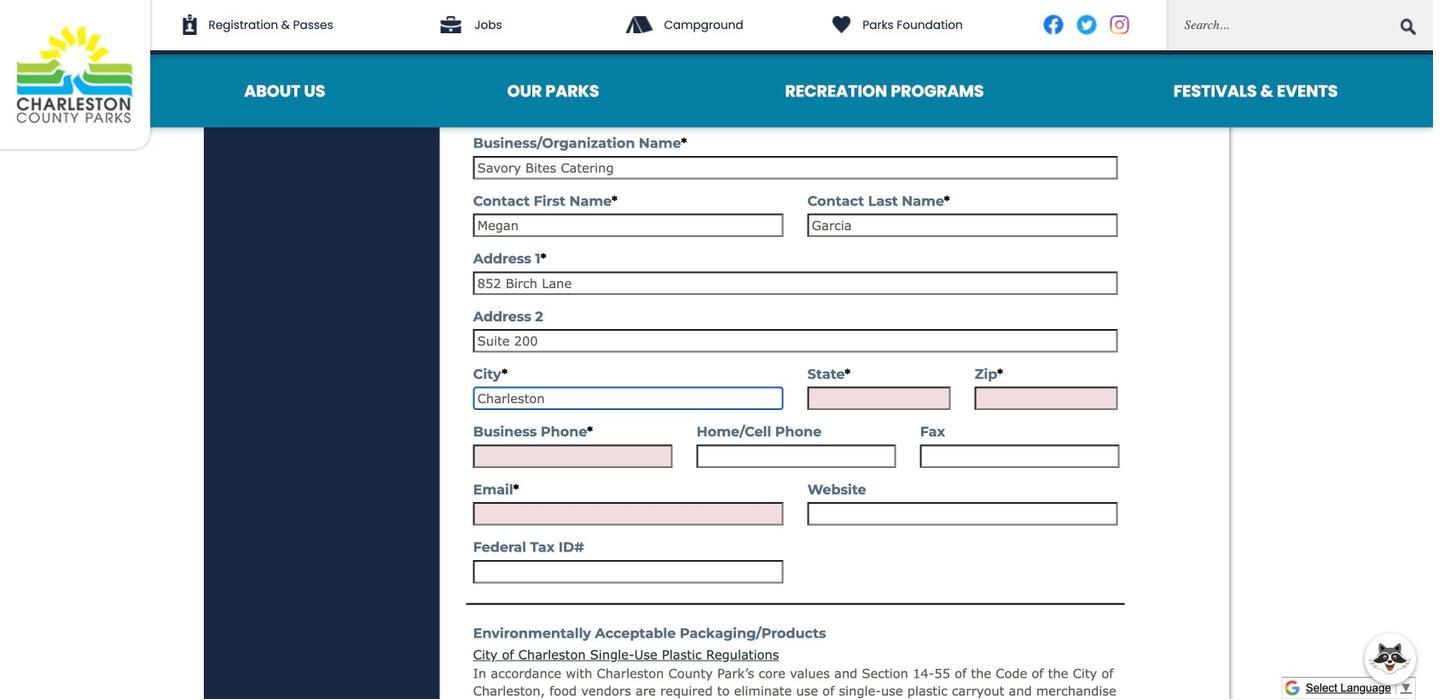Task type: describe. For each thing, give the bounding box(es) containing it.
search image
[[1401, 18, 1416, 35]]

2 menu item from the left
[[416, 55, 691, 128]]

4 menu item from the left
[[1079, 55, 1433, 128]]



Task type: locate. For each thing, give the bounding box(es) containing it.
1 menu item from the left
[[154, 55, 416, 128]]

None text field
[[473, 272, 1118, 295], [975, 387, 1118, 411], [473, 560, 784, 584], [473, 272, 1118, 295], [975, 387, 1118, 411], [473, 560, 784, 584]]

None text field
[[473, 156, 1118, 179], [473, 214, 784, 237], [808, 214, 1118, 237], [473, 329, 1118, 353], [473, 387, 784, 411], [808, 387, 951, 411], [473, 445, 673, 468], [697, 445, 896, 468], [920, 445, 1120, 468], [473, 503, 784, 526], [808, 503, 1118, 526], [473, 156, 1118, 179], [473, 214, 784, 237], [808, 214, 1118, 237], [473, 329, 1118, 353], [473, 387, 784, 411], [808, 387, 951, 411], [473, 445, 673, 468], [697, 445, 896, 468], [920, 445, 1120, 468], [473, 503, 784, 526], [808, 503, 1118, 526]]

Search... text field
[[1167, 0, 1433, 50]]

menu
[[154, 55, 1433, 128]]

menu item
[[154, 55, 416, 128], [416, 55, 691, 128], [691, 55, 1079, 128], [1079, 55, 1433, 128]]

3 menu item from the left
[[691, 55, 1079, 128]]

home page image
[[0, 0, 154, 153]]



